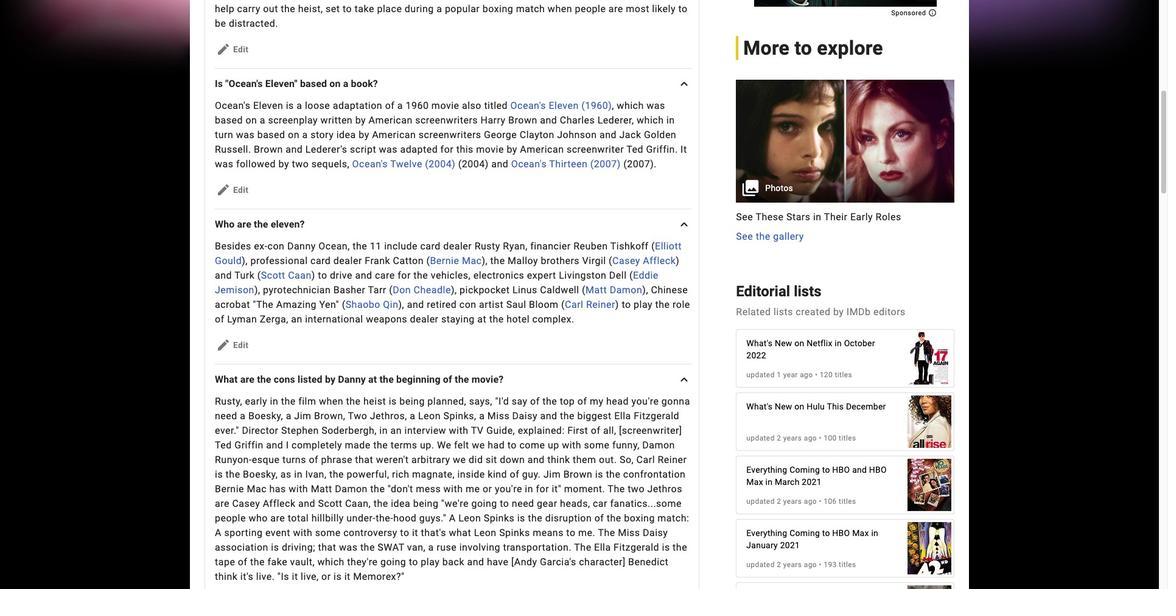 Task type: vqa. For each thing, say whether or not it's contained in the screenshot.
Related
yes



Task type: describe. For each thing, give the bounding box(es) containing it.
0 horizontal spatial dealer
[[334, 255, 362, 267]]

script
[[350, 144, 376, 155]]

the up heist
[[380, 374, 394, 385]]

1 vertical spatial you're
[[495, 484, 522, 495]]

swat
[[378, 542, 405, 554]]

0 vertical spatial american
[[369, 114, 413, 126]]

edit button for are
[[215, 334, 253, 356]]

confrontation
[[624, 469, 686, 480]]

to down kind at the bottom
[[500, 498, 509, 510]]

explained:
[[518, 425, 565, 437]]

a up screenplay
[[297, 100, 302, 111]]

1 horizontal spatial we
[[472, 440, 485, 451]]

planned,
[[428, 396, 467, 407]]

cons
[[274, 374, 295, 385]]

more to explore
[[744, 37, 884, 60]]

0 vertical spatial being
[[400, 396, 425, 407]]

the up two
[[346, 396, 361, 407]]

with up driving;
[[293, 527, 313, 539]]

1 vertical spatial spinks
[[499, 527, 530, 539]]

in inside group
[[814, 211, 822, 223]]

stephen
[[281, 425, 319, 437]]

ocean,
[[319, 241, 350, 252]]

everything for january
[[747, 529, 788, 539]]

1 horizontal spatial jim
[[544, 469, 561, 480]]

0 horizontal spatial it
[[292, 571, 298, 583]]

a down says,
[[479, 410, 485, 422]]

), down don
[[399, 299, 405, 311]]

based for screenplay
[[215, 114, 243, 126]]

are up event
[[271, 513, 285, 524]]

1 vertical spatial being
[[413, 498, 439, 510]]

by up ocean's twelve (2004) (2004) and ocean's thirteen (2007) (2007).
[[507, 144, 518, 155]]

of left all,
[[591, 425, 601, 437]]

1 horizontal spatial it
[[345, 571, 351, 583]]

1 vertical spatial miss
[[618, 527, 640, 539]]

heads,
[[560, 498, 590, 510]]

was up russell.
[[236, 129, 255, 141]]

interview
[[405, 425, 446, 437]]

on inside dropdown button
[[330, 78, 341, 89]]

( up casey affleck link
[[652, 241, 655, 252]]

griffin
[[235, 440, 264, 451]]

vault,
[[290, 557, 315, 568]]

to down hood
[[400, 527, 410, 539]]

of left 1960
[[385, 100, 395, 111]]

1 vertical spatial boesky,
[[243, 469, 278, 480]]

at inside dropdown button
[[368, 374, 377, 385]]

george
[[484, 129, 517, 141]]

mess
[[416, 484, 441, 495]]

( inside ) and turk (
[[257, 270, 261, 281]]

pyrotechnician
[[263, 284, 331, 296]]

on down screenplay
[[288, 129, 300, 141]]

danny inside dropdown button
[[338, 374, 366, 385]]

updated 1 year ago • 120 titles
[[747, 371, 853, 380]]

a left 1960
[[398, 100, 403, 111]]

on up russell.
[[246, 114, 257, 126]]

0 horizontal spatial for
[[398, 270, 411, 281]]

1 vertical spatial american
[[372, 129, 416, 141]]

0 vertical spatial danny
[[287, 241, 316, 252]]

1 vertical spatial need
[[512, 498, 534, 510]]

to right more
[[795, 37, 812, 60]]

edit button for "ocean's
[[215, 179, 253, 201]]

2 horizontal spatial dealer
[[443, 241, 472, 252]]

to inside the ) to play the role of lyman zerga, an international weapons dealer staying at the hotel complex.
[[622, 299, 631, 311]]

2 eleven from the left
[[549, 100, 579, 111]]

of right 'say'
[[530, 396, 540, 407]]

0 vertical spatial damon
[[610, 284, 643, 296]]

in right as
[[294, 469, 303, 480]]

pickpocket
[[460, 284, 510, 296]]

with down first
[[562, 440, 582, 451]]

0 vertical spatial think
[[548, 454, 570, 466]]

1 eleven from the left
[[253, 100, 283, 111]]

ex-
[[254, 241, 268, 252]]

see these stars in their early roles
[[736, 211, 902, 223]]

a down the early
[[240, 410, 246, 422]]

0 vertical spatial fitzgerald
[[634, 410, 680, 422]]

a left story
[[302, 129, 308, 141]]

0 vertical spatial spinks
[[484, 513, 515, 524]]

to down van,
[[409, 557, 418, 568]]

hbo left 10 years (2011) image
[[870, 466, 887, 475]]

zac efron in 17 again (2009) image
[[908, 327, 952, 391]]

mac inside rusty, early in the film when the heist is being planned, says, "i'd say of the top of my head you're gonna need a boesky, a jim brown, two jethros, a leon spinks, a miss daisy and the biggest ella fitzgerald ever." director stephen soderbergh, in an interview with tv guide, explained: first of all, [screenwriter] ted griffin and i completely made the terms up. we felt we had to come up with some funny, damon runyon-esque turns of phrase that weren't arbitrary we did sit down and think them out. so, carl reiner is the boesky, as in ivan, the powerful, rich magnate, inside kind of guy. jim brown is the confrontation bernie mac has with matt damon the "don't mess with me or you're in for it" moment. the two jethros are casey affleck and scott caan, the idea being "we're going to need gear heads, car fanatics...some people who are total hillbilly under-the-hood guys." a leon spinks is the disruption of the boxing match: a sporting event with some controversy to it that's what leon spinks means to me. the miss daisy association is driving; that was the swat van, a ruse involving transportation. the ella fitzgerald is the tape of the fake vault, which they're going to play back and have [andy garcia's character] benedict think it's live. "is it live, or is it memorex?"
[[247, 484, 267, 495]]

ago for and
[[804, 498, 817, 506]]

the down chinese
[[656, 299, 670, 311]]

and inside ) and turk (
[[215, 270, 232, 281]]

the inside dropdown button
[[254, 219, 268, 230]]

followed
[[236, 158, 276, 170]]

hbo for and
[[833, 466, 850, 475]]

eleven"
[[265, 78, 298, 89]]

1 horizontal spatial mac
[[462, 255, 482, 267]]

2 vertical spatial damon
[[335, 484, 368, 495]]

ivan,
[[305, 469, 327, 480]]

is right live,
[[334, 571, 342, 583]]

2 for 2021
[[777, 561, 782, 570]]

to inside everything coming to hbo and hbo max in march 2021
[[823, 466, 830, 475]]

edit for "ocean's
[[233, 185, 249, 195]]

powerful,
[[347, 469, 389, 480]]

we
[[437, 440, 452, 451]]

harry
[[481, 114, 506, 126]]

what
[[449, 527, 471, 539]]

0 vertical spatial bernie
[[430, 255, 459, 267]]

of down car
[[595, 513, 604, 524]]

0 vertical spatial some
[[584, 440, 610, 451]]

electronics
[[474, 270, 525, 281]]

guy.
[[522, 469, 541, 480]]

1 vertical spatial daisy
[[643, 527, 668, 539]]

100
[[824, 434, 837, 443]]

by down the "adaptation"
[[355, 114, 366, 126]]

0 horizontal spatial brown
[[254, 144, 283, 155]]

by right followed
[[279, 158, 289, 170]]

all,
[[603, 425, 617, 437]]

group containing see these stars in their early roles
[[736, 80, 955, 244]]

updated for everything coming to hbo max in january 2021
[[747, 561, 775, 570]]

to up down
[[508, 440, 517, 451]]

1 vertical spatial leon
[[459, 513, 481, 524]]

ted inside ', which was based on a screenplay written by american screenwriters harry brown and charles lederer, which in turn was based on a story idea by american screenwriters george clayton johnson and jack golden russell. brown and lederer's script was adapted for this movie by american screenwriter ted griffin. it was followed by two sequels,'
[[627, 144, 644, 155]]

the down powerful,
[[370, 484, 385, 495]]

is up benedict
[[662, 542, 670, 554]]

0 horizontal spatial going
[[381, 557, 406, 568]]

0 horizontal spatial miss
[[488, 410, 510, 422]]

movie inside ', which was based on a screenplay written by american screenwriters harry brown and charles lederer, which in turn was based on a story idea by american screenwriters george clayton johnson and jack golden russell. brown and lederer's script was adapted for this movie by american screenwriter ted griffin. it was followed by two sequels,'
[[476, 144, 504, 155]]

0 vertical spatial brown
[[509, 114, 538, 126]]

0 vertical spatial jim
[[294, 410, 312, 422]]

the down the runyon-
[[226, 469, 240, 480]]

magnate,
[[412, 469, 455, 480]]

johnson
[[557, 129, 597, 141]]

ocean's eleven (1960) link
[[511, 100, 612, 111]]

edit image for ), professional card dealer frank catton (
[[216, 338, 231, 353]]

the up weren't
[[373, 440, 388, 451]]

0 horizontal spatial con
[[268, 241, 285, 252]]

lists for related
[[774, 307, 793, 318]]

edit image for , which was based on a screenplay written by american screenwriters harry brown and charles lederer, which in turn was based on a story idea by american screenwriters george clayton johnson and jack golden russell. brown and lederer's script was adapted for this movie by american screenwriter ted griffin. it was followed by two sequels,
[[216, 183, 231, 197]]

and inside everything coming to hbo and hbo max in march 2021
[[853, 466, 867, 475]]

what's for what's new on netflix in october 2022
[[747, 339, 773, 349]]

the up electronics at the top left
[[491, 255, 505, 267]]

ocean's twelve (2004) (2004) and ocean's thirteen (2007) (2007).
[[352, 158, 657, 170]]

max inside everything coming to hbo max in january 2021
[[853, 529, 869, 539]]

dell
[[609, 270, 627, 281]]

photos
[[766, 183, 793, 193]]

( right dell
[[630, 270, 633, 281]]

production art image
[[736, 80, 955, 203]]

which inside rusty, early in the film when the heist is being planned, says, "i'd say of the top of my head you're gonna need a boesky, a jim brown, two jethros, a leon spinks, a miss daisy and the biggest ella fitzgerald ever." director stephen soderbergh, in an interview with tv guide, explained: first of all, [screenwriter] ted griffin and i completely made the terms up. we felt we had to come up with some funny, damon runyon-esque turns of phrase that weren't arbitrary we did sit down and think them out. so, carl reiner is the boesky, as in ivan, the powerful, rich magnate, inside kind of guy. jim brown is the confrontation bernie mac has with matt damon the "don't mess with me or you're in for it" moment. the two jethros are casey affleck and scott caan, the idea being "we're going to need gear heads, car fanatics...some people who are total hillbilly under-the-hood guys." a leon spinks is the disruption of the boxing match: a sporting event with some controversy to it that's what leon spinks means to me. the miss daisy association is driving; that was the swat van, a ruse involving transportation. the ella fitzgerald is the tape of the fake vault, which they're going to play back and have [andy garcia's character] benedict think it's live. "is it live, or is it memorex?"
[[318, 557, 345, 568]]

edit image
[[216, 42, 231, 57]]

2 horizontal spatial it
[[412, 527, 418, 539]]

( down caldwell
[[562, 299, 565, 311]]

1 vertical spatial think
[[215, 571, 238, 583]]

2 vertical spatial the
[[574, 542, 592, 554]]

ocean's eleven is a loose adaptation of a 1960 movie also titled ocean's eleven (1960)
[[215, 100, 612, 111]]

ocean's down clayton
[[511, 158, 547, 170]]

with down as
[[289, 484, 308, 495]]

0 vertical spatial affleck
[[643, 255, 676, 267]]

( right tarr
[[389, 284, 393, 296]]

roles
[[876, 211, 902, 223]]

[andy
[[512, 557, 537, 568]]

controversy
[[344, 527, 398, 539]]

0 vertical spatial leon
[[418, 410, 441, 422]]

0 horizontal spatial a
[[215, 527, 222, 539]]

titles for this
[[839, 434, 857, 443]]

), up turk
[[242, 255, 248, 267]]

director
[[242, 425, 279, 437]]

is up fake
[[271, 542, 279, 554]]

scott caan link
[[261, 270, 312, 281]]

caan
[[288, 270, 312, 281]]

to down disruption
[[567, 527, 576, 539]]

with up "we're
[[444, 484, 463, 495]]

heist
[[364, 396, 386, 407]]

of down association
[[238, 557, 248, 568]]

complex.
[[533, 314, 575, 325]]

basher
[[334, 284, 366, 296]]

a up 'interview'
[[410, 410, 416, 422]]

0 vertical spatial going
[[472, 498, 497, 510]]

( down livingston
[[582, 284, 586, 296]]

eddie jemison link
[[215, 270, 659, 296]]

jethros
[[648, 484, 683, 495]]

by up script
[[359, 129, 369, 141]]

2 vertical spatial american
[[520, 144, 564, 155]]

1 horizontal spatial that
[[355, 454, 373, 466]]

hbo for max
[[833, 529, 850, 539]]

the left movie?
[[455, 374, 469, 385]]

ocean's thirteen (2007) link
[[511, 158, 621, 170]]

), professional card dealer frank catton ( bernie mac ), the malloy brothers virgil ( casey affleck
[[242, 255, 676, 267]]

the down controversy
[[360, 542, 375, 554]]

with down spinks,
[[449, 425, 469, 437]]

1 horizontal spatial or
[[483, 484, 492, 495]]

ocean's up clayton
[[511, 100, 546, 111]]

malloy
[[508, 255, 538, 267]]

the up the-
[[374, 498, 388, 510]]

of left my
[[578, 396, 587, 407]]

photos link
[[736, 80, 955, 203]]

), down the 'vehicles,'
[[451, 284, 457, 296]]

play inside the ) to play the role of lyman zerga, an international weapons dealer staying at the hotel complex.
[[634, 299, 653, 311]]

imdb
[[847, 307, 871, 318]]

coming for in
[[790, 466, 820, 475]]

on inside what's new on netflix in october 2022
[[795, 339, 805, 349]]

is up transportation.
[[517, 513, 525, 524]]

a up stephen
[[286, 410, 292, 422]]

0 vertical spatial scott
[[261, 270, 285, 281]]

2 vertical spatial leon
[[474, 527, 497, 539]]

1 vertical spatial screenwriters
[[419, 129, 481, 141]]

are inside dropdown button
[[240, 374, 255, 385]]

what
[[215, 374, 238, 385]]

0 vertical spatial a
[[449, 513, 456, 524]]

in down jethros,
[[380, 425, 388, 437]]

rusty, early in the film when the heist is being planned, says, "i'd say of the top of my head you're gonna need a boesky, a jim brown, two jethros, a leon spinks, a miss daisy and the biggest ella fitzgerald ever." director stephen soderbergh, in an interview with tv guide, explained: first of all, [screenwriter] ted griffin and i completely made the terms up. we felt we had to come up with some funny, damon runyon-esque turns of phrase that weren't arbitrary we did sit down and think them out. so, carl reiner is the boesky, as in ivan, the powerful, rich magnate, inside kind of guy. jim brown is the confrontation bernie mac has with matt damon the "don't mess with me or you're in for it" moment. the two jethros are casey affleck and scott caan, the idea being "we're going to need gear heads, car fanatics...some people who are total hillbilly under-the-hood guys." a leon spinks is the disruption of the boxing match: a sporting event with some controversy to it that's what leon spinks means to me. the miss daisy association is driving; that was the swat van, a ruse involving transportation. the ella fitzgerald is the tape of the fake vault, which they're going to play back and have [andy garcia's character] benedict think it's live. "is it live, or is it memorex?"
[[215, 396, 690, 583]]

0 horizontal spatial card
[[311, 255, 331, 267]]

tape
[[215, 557, 235, 568]]

match:
[[658, 513, 690, 524]]

the down match:
[[673, 542, 688, 554]]

thirteen
[[549, 158, 588, 170]]

caan,
[[345, 498, 371, 510]]

0 horizontal spatial need
[[215, 410, 237, 422]]

titled
[[484, 100, 508, 111]]

• for in
[[815, 371, 818, 380]]

0 vertical spatial you're
[[632, 396, 659, 407]]

1 vertical spatial con
[[460, 299, 477, 311]]

the left top
[[543, 396, 557, 407]]

a left screenplay
[[260, 114, 266, 126]]

titles for and
[[839, 498, 857, 506]]

reiner inside rusty, early in the film when the heist is being planned, says, "i'd say of the top of my head you're gonna need a boesky, a jim brown, two jethros, a leon spinks, a miss daisy and the biggest ella fitzgerald ever." director stephen soderbergh, in an interview with tv guide, explained: first of all, [screenwriter] ted griffin and i completely made the terms up. we felt we had to come up with some funny, damon runyon-esque turns of phrase that weren't arbitrary we did sit down and think them out. so, carl reiner is the boesky, as in ivan, the powerful, rich magnate, inside kind of guy. jim brown is the confrontation bernie mac has with matt damon the "don't mess with me or you're in for it" moment. the two jethros are casey affleck and scott caan, the idea being "we're going to need gear heads, car fanatics...some people who are total hillbilly under-the-hood guys." a leon spinks is the disruption of the boxing match: a sporting event with some controversy to it that's what leon spinks means to me. the miss daisy association is driving; that was the swat van, a ruse involving transportation. the ella fitzgerald is the tape of the fake vault, which they're going to play back and have [andy garcia's character] benedict think it's live. "is it live, or is it memorex?"
[[658, 454, 687, 466]]

of down down
[[510, 469, 520, 480]]

ryan,
[[503, 241, 528, 252]]

the up don cheadle link
[[414, 270, 428, 281]]

0 horizontal spatial we
[[453, 454, 466, 466]]

1 edit from the top
[[233, 44, 249, 54]]

1 vertical spatial which
[[637, 114, 664, 126]]

more
[[744, 37, 790, 60]]

people
[[215, 513, 246, 524]]

"we're
[[441, 498, 469, 510]]

funny,
[[613, 440, 640, 451]]

editors
[[874, 307, 906, 318]]

sequels,
[[312, 158, 350, 170]]

story
[[311, 129, 334, 141]]

an inside rusty, early in the film when the heist is being planned, says, "i'd say of the top of my head you're gonna need a boesky, a jim brown, two jethros, a leon spinks, a miss daisy and the biggest ella fitzgerald ever." director stephen soderbergh, in an interview with tv guide, explained: first of all, [screenwriter] ted griffin and i completely made the terms up. we felt we had to come up with some funny, damon runyon-esque turns of phrase that weren't arbitrary we did sit down and think them out. so, carl reiner is the boesky, as in ivan, the powerful, rich magnate, inside kind of guy. jim brown is the confrontation bernie mac has with matt damon the "don't mess with me or you're in for it" moment. the two jethros are casey affleck and scott caan, the idea being "we're going to need gear heads, car fanatics...some people who are total hillbilly under-the-hood guys." a leon spinks is the disruption of the boxing match: a sporting event with some controversy to it that's what leon spinks means to me. the miss daisy association is driving; that was the swat van, a ruse involving transportation. the ella fitzgerald is the tape of the fake vault, which they're going to play back and have [andy garcia's character] benedict think it's live. "is it live, or is it memorex?"
[[391, 425, 402, 437]]

matt inside rusty, early in the film when the heist is being planned, says, "i'd say of the top of my head you're gonna need a boesky, a jim brown, two jethros, a leon spinks, a miss daisy and the biggest ella fitzgerald ever." director stephen soderbergh, in an interview with tv guide, explained: first of all, [screenwriter] ted griffin and i completely made the terms up. we felt we had to come up with some funny, damon runyon-esque turns of phrase that weren't arbitrary we did sit down and think them out. so, carl reiner is the boesky, as in ivan, the powerful, rich magnate, inside kind of guy. jim brown is the confrontation bernie mac has with matt damon the "don't mess with me or you're in for it" moment. the two jethros are casey affleck and scott caan, the idea being "we're going to need gear heads, car fanatics...some people who are total hillbilly under-the-hood guys." a leon spinks is the disruption of the boxing match: a sporting event with some controversy to it that's what leon spinks means to me. the miss daisy association is driving; that was the swat van, a ruse involving transportation. the ella fitzgerald is the tape of the fake vault, which they're going to play back and have [andy garcia's character] benedict think it's live. "is it live, or is it memorex?"
[[311, 484, 332, 495]]

on left hulu
[[795, 402, 805, 412]]

carl inside rusty, early in the film when the heist is being planned, says, "i'd say of the top of my head you're gonna need a boesky, a jim brown, two jethros, a leon spinks, a miss daisy and the biggest ella fitzgerald ever." director stephen soderbergh, in an interview with tv guide, explained: first of all, [screenwriter] ted griffin and i completely made the terms up. we felt we had to come up with some funny, damon runyon-esque turns of phrase that weren't arbitrary we did sit down and think them out. so, carl reiner is the boesky, as in ivan, the powerful, rich magnate, inside kind of guy. jim brown is the confrontation bernie mac has with matt damon the "don't mess with me or you're in for it" moment. the two jethros are casey affleck and scott caan, the idea being "we're going to need gear heads, car fanatics...some people who are total hillbilly under-the-hood guys." a leon spinks is the disruption of the boxing match: a sporting event with some controversy to it that's what leon spinks means to me. the miss daisy association is driving; that was the swat van, a ruse involving transportation. the ella fitzgerald is the tape of the fake vault, which they're going to play back and have [andy garcia's character] benedict think it's live. "is it live, or is it memorex?"
[[637, 454, 655, 466]]

are up people in the bottom left of the page
[[215, 498, 230, 510]]

brown,
[[314, 410, 346, 422]]

( up dell
[[609, 255, 613, 267]]

0 vertical spatial reiner
[[586, 299, 616, 311]]

0 vertical spatial movie
[[432, 100, 459, 111]]

of inside the ) to play the role of lyman zerga, an international weapons dealer staying at the hotel complex.
[[215, 314, 225, 325]]

written
[[321, 114, 353, 126]]

the down the out.
[[606, 469, 621, 480]]

golden
[[644, 129, 677, 141]]

of up ivan,
[[309, 454, 319, 466]]

caldwell
[[540, 284, 580, 296]]

the down gear
[[528, 513, 543, 524]]

), up "the
[[255, 284, 260, 296]]

shaobo qin link
[[346, 299, 399, 311]]

2 vertical spatial based
[[257, 129, 285, 141]]

1 vertical spatial some
[[315, 527, 341, 539]]

is up screenplay
[[286, 100, 294, 111]]

ago for in
[[800, 371, 813, 380]]

moment.
[[564, 484, 605, 495]]

did
[[469, 454, 483, 466]]

• for max
[[819, 561, 822, 570]]

was down russell.
[[215, 158, 234, 170]]

new for hulu
[[775, 402, 793, 412]]

was up ocean's twelve (2004) link
[[379, 144, 398, 155]]

the down top
[[560, 410, 575, 422]]

in down guy.
[[525, 484, 534, 495]]

based for book?
[[300, 78, 327, 89]]

live.
[[256, 571, 275, 583]]

livingston
[[559, 270, 607, 281]]

new for netflix
[[775, 339, 793, 349]]

turns
[[283, 454, 306, 466]]

early
[[851, 211, 873, 223]]

i
[[286, 440, 289, 451]]

lederer's
[[306, 144, 347, 155]]

1 vertical spatial )
[[312, 270, 315, 281]]

brown inside rusty, early in the film when the heist is being planned, says, "i'd say of the top of my head you're gonna need a boesky, a jim brown, two jethros, a leon spinks, a miss daisy and the biggest ella fitzgerald ever." director stephen soderbergh, in an interview with tv guide, explained: first of all, [screenwriter] ted griffin and i completely made the terms up. we felt we had to come up with some funny, damon runyon-esque turns of phrase that weren't arbitrary we did sit down and think them out. so, carl reiner is the boesky, as in ivan, the powerful, rich magnate, inside kind of guy. jim brown is the confrontation bernie mac has with matt damon the "don't mess with me or you're in for it" moment. the two jethros are casey affleck and scott caan, the idea being "we're going to need gear heads, car fanatics...some people who are total hillbilly under-the-hood guys." a leon spinks is the disruption of the boxing match: a sporting event with some controversy to it that's what leon spinks means to me. the miss daisy association is driving; that was the swat van, a ruse involving transportation. the ella fitzgerald is the tape of the fake vault, which they're going to play back and have [andy garcia's character] benedict think it's live. "is it live, or is it memorex?"
[[564, 469, 593, 480]]

(1960)
[[582, 100, 612, 111]]



Task type: locate. For each thing, give the bounding box(es) containing it.
weren't
[[376, 454, 409, 466]]

hbo inside everything coming to hbo max in january 2021
[[833, 529, 850, 539]]

titles
[[835, 371, 853, 380], [839, 434, 857, 443], [839, 498, 857, 506], [839, 561, 857, 570]]

sponsored content section
[[754, 0, 937, 17]]

in inside everything coming to hbo and hbo max in march 2021
[[766, 478, 773, 487]]

sporting
[[224, 527, 263, 539]]

is up jethros,
[[389, 396, 397, 407]]

2021 inside everything coming to hbo and hbo max in march 2021
[[802, 478, 822, 487]]

"the
[[253, 299, 274, 311]]

the down me.
[[574, 542, 592, 554]]

the up live. at left bottom
[[250, 557, 265, 568]]

1 vertical spatial edit
[[233, 185, 249, 195]]

1 vertical spatial casey
[[232, 498, 260, 510]]

the down artist
[[489, 314, 504, 325]]

1 vertical spatial that
[[318, 542, 336, 554]]

2 vertical spatial edit
[[233, 340, 249, 350]]

carl
[[565, 299, 584, 311], [637, 454, 655, 466]]

stars
[[787, 211, 811, 223]]

0 vertical spatial daisy
[[513, 410, 538, 422]]

2 2 from the top
[[777, 498, 782, 506]]

is down the out.
[[595, 469, 603, 480]]

0 vertical spatial edit image
[[216, 183, 231, 197]]

boesky,
[[248, 410, 283, 422], [243, 469, 278, 480]]

matt
[[586, 284, 607, 296], [311, 484, 332, 495]]

the left 11
[[353, 241, 367, 252]]

1 vertical spatial at
[[368, 374, 377, 385]]

0 horizontal spatial (2004)
[[425, 158, 456, 170]]

everything
[[747, 466, 788, 475], [747, 529, 788, 539]]

being down beginning
[[400, 396, 425, 407]]

clayton
[[520, 129, 555, 141]]

care
[[375, 270, 395, 281]]

hbo
[[833, 466, 850, 475], [870, 466, 887, 475], [833, 529, 850, 539]]

chevron right image for who are the eleven?
[[677, 217, 692, 232]]

these
[[756, 211, 784, 223]]

all rise (2019) image
[[908, 390, 952, 455]]

1 horizontal spatial (2004)
[[458, 158, 489, 170]]

coming for 2021
[[790, 529, 820, 539]]

1 horizontal spatial carl
[[637, 454, 655, 466]]

(2007).
[[624, 158, 657, 170]]

lists for editorial
[[794, 283, 822, 300]]

• left 106
[[819, 498, 822, 506]]

are inside dropdown button
[[237, 219, 251, 230]]

international
[[305, 314, 363, 325]]

) for ) to play the role of lyman zerga, an international weapons dealer staying at the hotel complex.
[[616, 299, 619, 311]]

their
[[824, 211, 848, 223]]

we
[[472, 440, 485, 451], [453, 454, 466, 466]]

they're
[[347, 557, 378, 568]]

was inside rusty, early in the film when the heist is being planned, says, "i'd say of the top of my head you're gonna need a boesky, a jim brown, two jethros, a leon spinks, a miss daisy and the biggest ella fitzgerald ever." director stephen soderbergh, in an interview with tv guide, explained: first of all, [screenwriter] ted griffin and i completely made the terms up. we felt we had to come up with some funny, damon runyon-esque turns of phrase that weren't arbitrary we did sit down and think them out. so, carl reiner is the boesky, as in ivan, the powerful, rich magnate, inside kind of guy. jim brown is the confrontation bernie mac has with matt damon the "don't mess with me or you're in for it" moment. the two jethros are casey affleck and scott caan, the idea being "we're going to need gear heads, car fanatics...some people who are total hillbilly under-the-hood guys." a leon spinks is the disruption of the boxing match: a sporting event with some controversy to it that's what leon spinks means to me. the miss daisy association is driving; that was the swat van, a ruse involving transportation. the ella fitzgerald is the tape of the fake vault, which they're going to play back and have [andy garcia's character] benedict think it's live. "is it live, or is it memorex?"
[[339, 542, 358, 554]]

see for see the gallery
[[736, 231, 753, 242]]

1 new from the top
[[775, 339, 793, 349]]

memorex?"
[[353, 571, 405, 583]]

to inside everything coming to hbo max in january 2021
[[823, 529, 830, 539]]

carl up confrontation
[[637, 454, 655, 466]]

2 what's from the top
[[747, 402, 773, 412]]

which up live,
[[318, 557, 345, 568]]

see the gallery
[[736, 231, 804, 242]]

1 horizontal spatial some
[[584, 440, 610, 451]]

0 vertical spatial boesky,
[[248, 410, 283, 422]]

everything up march
[[747, 466, 788, 475]]

photos group
[[736, 80, 955, 203]]

• left 193
[[819, 561, 822, 570]]

at up heist
[[368, 374, 377, 385]]

see inside button
[[736, 231, 753, 242]]

the-
[[376, 513, 394, 524]]

0 vertical spatial coming
[[790, 466, 820, 475]]

back
[[443, 557, 465, 568]]

0 vertical spatial see
[[736, 211, 753, 223]]

edit image
[[216, 183, 231, 197], [216, 338, 231, 353]]

saul
[[506, 299, 526, 311]]

titles right 193
[[839, 561, 857, 570]]

by inside dropdown button
[[325, 374, 336, 385]]

affleck
[[643, 255, 676, 267], [263, 498, 296, 510]]

0 vertical spatial ted
[[627, 144, 644, 155]]

are right the who
[[237, 219, 251, 230]]

1 everything from the top
[[747, 466, 788, 475]]

group
[[736, 80, 955, 244]]

dealer inside the ) to play the role of lyman zerga, an international weapons dealer staying at the hotel complex.
[[410, 314, 439, 325]]

two inside ', which was based on a screenplay written by american screenwriters harry brown and charles lederer, which in turn was based on a story idea by american screenwriters george clayton johnson and jack golden russell. brown and lederer's script was adapted for this movie by american screenwriter ted griffin. it was followed by two sequels,'
[[292, 158, 309, 170]]

what's up 2022
[[747, 339, 773, 349]]

), inside ), chinese acrobat "the amazing yen" (
[[643, 284, 649, 296]]

leon up involving
[[474, 527, 497, 539]]

ted inside rusty, early in the film when the heist is being planned, says, "i'd say of the top of my head you're gonna need a boesky, a jim brown, two jethros, a leon spinks, a miss daisy and the biggest ella fitzgerald ever." director stephen soderbergh, in an interview with tv guide, explained: first of all, [screenwriter] ted griffin and i completely made the terms up. we felt we had to come up with some funny, damon runyon-esque turns of phrase that weren't arbitrary we did sit down and think them out. so, carl reiner is the boesky, as in ivan, the powerful, rich magnate, inside kind of guy. jim brown is the confrontation bernie mac has with matt damon the "don't mess with me or you're in for it" moment. the two jethros are casey affleck and scott caan, the idea being "we're going to need gear heads, car fanatics...some people who are total hillbilly under-the-hood guys." a leon spinks is the disruption of the boxing match: a sporting event with some controversy to it that's what leon spinks means to me. the miss daisy association is driving; that was the swat van, a ruse involving transportation. the ella fitzgerald is the tape of the fake vault, which they're going to play back and have [andy garcia's character] benedict think it's live. "is it live, or is it memorex?"
[[215, 440, 232, 451]]

in right netflix
[[835, 339, 842, 349]]

by right "listed"
[[325, 374, 336, 385]]

3 2 from the top
[[777, 561, 782, 570]]

1 horizontal spatial reiner
[[658, 454, 687, 466]]

1 vertical spatial fitzgerald
[[614, 542, 660, 554]]

0 vertical spatial that
[[355, 454, 373, 466]]

1 horizontal spatial eleven
[[549, 100, 579, 111]]

1 vertical spatial or
[[322, 571, 331, 583]]

0 horizontal spatial ella
[[594, 542, 611, 554]]

two
[[348, 410, 367, 422]]

spinks up involving
[[484, 513, 515, 524]]

1 vertical spatial brown
[[254, 144, 283, 155]]

fitzgerald
[[634, 410, 680, 422], [614, 542, 660, 554]]

2 years from the top
[[784, 498, 802, 506]]

0 vertical spatial 2021
[[802, 478, 822, 487]]

is
[[215, 78, 223, 89]]

0 horizontal spatial scott
[[261, 270, 285, 281]]

years left the 100
[[784, 434, 802, 443]]

1 horizontal spatial movie
[[476, 144, 504, 155]]

being down mess
[[413, 498, 439, 510]]

as
[[281, 469, 292, 480]]

in inside everything coming to hbo max in january 2021
[[872, 529, 879, 539]]

is "ocean's eleven" based on a book? button
[[215, 69, 699, 99]]

0 vertical spatial the
[[608, 484, 625, 495]]

cheadle
[[414, 284, 451, 296]]

0 vertical spatial screenwriters
[[415, 114, 478, 126]]

casey inside rusty, early in the film when the heist is being planned, says, "i'd say of the top of my head you're gonna need a boesky, a jim brown, two jethros, a leon spinks, a miss daisy and the biggest ella fitzgerald ever." director stephen soderbergh, in an interview with tv guide, explained: first of all, [screenwriter] ted griffin and i completely made the terms up. we felt we had to come up with some funny, damon runyon-esque turns of phrase that weren't arbitrary we did sit down and think them out. so, carl reiner is the boesky, as in ivan, the powerful, rich magnate, inside kind of guy. jim brown is the confrontation bernie mac has with matt damon the "don't mess with me or you're in for it" moment. the two jethros are casey affleck and scott caan, the idea being "we're going to need gear heads, car fanatics...some people who are total hillbilly under-the-hood guys." a leon spinks is the disruption of the boxing match: a sporting event with some controversy to it that's what leon spinks means to me. the miss daisy association is driving; that was the swat van, a ruse involving transportation. the ella fitzgerald is the tape of the fake vault, which they're going to play back and have [andy garcia's character] benedict think it's live. "is it live, or is it memorex?"
[[232, 498, 260, 510]]

ago for max
[[804, 561, 817, 570]]

2 edit button from the top
[[215, 179, 253, 201]]

idea inside rusty, early in the film when the heist is being planned, says, "i'd say of the top of my head you're gonna need a boesky, a jim brown, two jethros, a leon spinks, a miss daisy and the biggest ella fitzgerald ever." director stephen soderbergh, in an interview with tv guide, explained: first of all, [screenwriter] ted griffin and i completely made the terms up. we felt we had to come up with some funny, damon runyon-esque turns of phrase that weren't arbitrary we did sit down and think them out. so, carl reiner is the boesky, as in ivan, the powerful, rich magnate, inside kind of guy. jim brown is the confrontation bernie mac has with matt damon the "don't mess with me or you're in for it" moment. the two jethros are casey affleck and scott caan, the idea being "we're going to need gear heads, car fanatics...some people who are total hillbilly under-the-hood guys." a leon spinks is the disruption of the boxing match: a sporting event with some controversy to it that's what leon spinks means to me. the miss daisy association is driving; that was the swat van, a ruse involving transportation. the ella fitzgerald is the tape of the fake vault, which they're going to play back and have [andy garcia's character] benedict think it's live. "is it live, or is it memorex?"
[[391, 498, 411, 510]]

updated 2 years ago • 106 titles
[[747, 498, 857, 506]]

1 vertical spatial movie
[[476, 144, 504, 155]]

0 vertical spatial )
[[676, 255, 680, 267]]

11
[[370, 241, 382, 252]]

mac left has
[[247, 484, 267, 495]]

2 vertical spatial for
[[536, 484, 549, 495]]

see
[[736, 211, 753, 223], [736, 231, 753, 242]]

1 (2004) from the left
[[425, 158, 456, 170]]

(2007)
[[591, 158, 621, 170]]

2 (2004) from the left
[[458, 158, 489, 170]]

2 new from the top
[[775, 402, 793, 412]]

catton
[[393, 255, 424, 267]]

1 chevron right image from the top
[[677, 217, 692, 232]]

the down car
[[607, 513, 622, 524]]

ago for this
[[804, 434, 817, 443]]

) inside the ) to play the role of lyman zerga, an international weapons dealer staying at the hotel complex.
[[616, 299, 619, 311]]

coming inside everything coming to hbo and hbo max in march 2021
[[790, 466, 820, 475]]

years for in
[[784, 498, 802, 506]]

of inside dropdown button
[[443, 374, 452, 385]]

screenwriters up this
[[419, 129, 481, 141]]

or right me
[[483, 484, 492, 495]]

tishkoff
[[611, 241, 649, 252]]

2 see from the top
[[736, 231, 753, 242]]

) for ) and turk (
[[676, 255, 680, 267]]

march
[[775, 478, 800, 487]]

ocean's down the "ocean's
[[215, 100, 251, 111]]

3 edit button from the top
[[215, 334, 253, 356]]

in left warner baxter, george brent, bebe daniels, allen jenkins, ruby keeler, guy kibbee, una merkel, ned sparks, and george e. stone in 42nd street (1933) image
[[872, 529, 879, 539]]

( down besides ex-con danny ocean, the 11 include card dealer rusty ryan, financier reuben tishkoff (
[[427, 255, 430, 267]]

card down ocean,
[[311, 255, 331, 267]]

event
[[265, 527, 290, 539]]

1 edit image from the top
[[216, 183, 231, 197]]

2 everything from the top
[[747, 529, 788, 539]]

leon up 'interview'
[[418, 410, 441, 422]]

), down eddie
[[643, 284, 649, 296]]

are
[[237, 219, 251, 230], [240, 374, 255, 385], [215, 498, 230, 510], [271, 513, 285, 524]]

1 vertical spatial ella
[[594, 542, 611, 554]]

chevron right image
[[677, 77, 692, 91]]

ruse
[[437, 542, 457, 554]]

[screenwriter]
[[619, 425, 682, 437]]

2021 inside everything coming to hbo max in january 2021
[[781, 541, 800, 551]]

it down "they're"
[[345, 571, 351, 583]]

4 updated from the top
[[747, 561, 775, 570]]

at down shaobo qin ), and retired con artist saul bloom ( carl reiner
[[478, 314, 487, 325]]

1 coming from the top
[[790, 466, 820, 475]]

some down hillbilly on the bottom left
[[315, 527, 341, 539]]

0 vertical spatial what's
[[747, 339, 773, 349]]

years down march
[[784, 498, 802, 506]]

0 vertical spatial edit
[[233, 44, 249, 54]]

1 edit button from the top
[[215, 38, 253, 60]]

it's
[[240, 571, 254, 583]]

3 updated from the top
[[747, 498, 775, 506]]

daisy down 'say'
[[513, 410, 538, 422]]

movie
[[432, 100, 459, 111], [476, 144, 504, 155]]

1 horizontal spatial miss
[[618, 527, 640, 539]]

editorial
[[736, 283, 791, 300]]

besides ex-con danny ocean, the 11 include card dealer rusty ryan, financier reuben tishkoff (
[[215, 241, 655, 252]]

runyon-
[[215, 454, 252, 466]]

1 vertical spatial dealer
[[334, 255, 362, 267]]

1 vertical spatial based
[[215, 114, 243, 126]]

the left cons
[[257, 374, 271, 385]]

a inside dropdown button
[[343, 78, 349, 89]]

lists down the editorial lists
[[774, 307, 793, 318]]

was up "golden"
[[647, 100, 665, 111]]

shaobo qin ), and retired con artist saul bloom ( carl reiner
[[346, 299, 616, 311]]

scott caan ) to drive and care for the vehicles, electronics expert livingston dell (
[[261, 270, 633, 281]]

or
[[483, 484, 492, 495], [322, 571, 331, 583]]

years for 2021
[[784, 561, 802, 570]]

1 vertical spatial jim
[[544, 469, 561, 480]]

a right van,
[[428, 542, 434, 554]]

inside
[[458, 469, 485, 480]]

1 horizontal spatial going
[[472, 498, 497, 510]]

adapted
[[400, 144, 438, 155]]

)
[[676, 255, 680, 267], [312, 270, 315, 281], [616, 299, 619, 311]]

1 vertical spatial affleck
[[263, 498, 296, 510]]

0 horizontal spatial casey
[[232, 498, 260, 510]]

rusty,
[[215, 396, 242, 407]]

1 vertical spatial coming
[[790, 529, 820, 539]]

what's inside what's new on netflix in october 2022
[[747, 339, 773, 349]]

some
[[584, 440, 610, 451], [315, 527, 341, 539]]

scott up hillbilly on the bottom left
[[318, 498, 343, 510]]

play down eddie
[[634, 299, 653, 311]]

0 horizontal spatial think
[[215, 571, 238, 583]]

based inside dropdown button
[[300, 78, 327, 89]]

an inside the ) to play the role of lyman zerga, an international weapons dealer staying at the hotel complex.
[[291, 314, 303, 325]]

edit image up the who
[[216, 183, 231, 197]]

2 coming from the top
[[790, 529, 820, 539]]

expert
[[527, 270, 556, 281]]

2 edit image from the top
[[216, 338, 231, 353]]

2 chevron right image from the top
[[677, 373, 692, 387]]

the down these
[[756, 231, 771, 242]]

are right what
[[240, 374, 255, 385]]

chevron right image for what are the cons listed by danny at the beginning of the movie?
[[677, 373, 692, 387]]

1 updated from the top
[[747, 371, 775, 380]]

gallery
[[774, 231, 804, 242]]

chevron right image
[[677, 217, 692, 232], [677, 373, 692, 387]]

• for this
[[819, 434, 822, 443]]

1 horizontal spatial daisy
[[643, 527, 668, 539]]

1 horizontal spatial ella
[[615, 410, 631, 422]]

1 vertical spatial two
[[628, 484, 645, 495]]

1 horizontal spatial idea
[[391, 498, 411, 510]]

updated for what's new on hulu this december
[[747, 434, 775, 443]]

the inside button
[[756, 231, 771, 242]]

1 2 from the top
[[777, 434, 782, 443]]

danny up "when"
[[338, 374, 366, 385]]

edit for are
[[233, 340, 249, 350]]

in inside ', which was based on a screenplay written by american screenwriters harry brown and charles lederer, which in turn was based on a story idea by american screenwriters george clayton johnson and jack golden russell. brown and lederer's script was adapted for this movie by american screenwriter ted griffin. it was followed by two sequels,'
[[667, 114, 675, 126]]

titles for max
[[839, 561, 857, 570]]

to left drive
[[318, 270, 327, 281]]

in left their
[[814, 211, 822, 223]]

chevron right image inside "who are the eleven?" dropdown button
[[677, 217, 692, 232]]

don cheadle link
[[393, 284, 451, 296]]

•
[[815, 371, 818, 380], [819, 434, 822, 443], [819, 498, 822, 506], [819, 561, 822, 570]]

sit
[[486, 454, 497, 466]]

( inside ), chinese acrobat "the amazing yen" (
[[342, 299, 346, 311]]

0 horizontal spatial ted
[[215, 440, 232, 451]]

on up loose
[[330, 78, 341, 89]]

,
[[612, 100, 614, 111]]

american up adapted
[[372, 129, 416, 141]]

) inside ) and turk (
[[676, 255, 680, 267]]

con up 'staying'
[[460, 299, 477, 311]]

2 updated from the top
[[747, 434, 775, 443]]

ted down the ever."
[[215, 440, 232, 451]]

1 horizontal spatial need
[[512, 498, 534, 510]]

2 edit from the top
[[233, 185, 249, 195]]

two inside rusty, early in the film when the heist is being planned, says, "i'd say of the top of my head you're gonna need a boesky, a jim brown, two jethros, a leon spinks, a miss daisy and the biggest ella fitzgerald ever." director stephen soderbergh, in an interview with tv guide, explained: first of all, [screenwriter] ted griffin and i completely made the terms up. we felt we had to come up with some funny, damon runyon-esque turns of phrase that weren't arbitrary we did sit down and think them out. so, carl reiner is the boesky, as in ivan, the powerful, rich magnate, inside kind of guy. jim brown is the confrontation bernie mac has with matt damon the "don't mess with me or you're in for it" moment. the two jethros are casey affleck and scott caan, the idea being "we're going to need gear heads, car fanatics...some people who are total hillbilly under-the-hood guys." a leon spinks is the disruption of the boxing match: a sporting event with some controversy to it that's what leon spinks means to me. the miss daisy association is driving; that was the swat van, a ruse involving transportation. the ella fitzgerald is the tape of the fake vault, which they're going to play back and have [andy garcia's character] benedict think it's live. "is it live, or is it memorex?"
[[628, 484, 645, 495]]

jim up it"
[[544, 469, 561, 480]]

movie down george
[[476, 144, 504, 155]]

ago right year
[[800, 371, 813, 380]]

in inside what's new on netflix in october 2022
[[835, 339, 842, 349]]

chevron right image inside the what are the cons listed by danny at the beginning of the movie? dropdown button
[[677, 373, 692, 387]]

0 vertical spatial casey
[[613, 255, 641, 267]]

see for see these stars in their early roles
[[736, 211, 753, 223]]

1 vertical spatial an
[[391, 425, 402, 437]]

0 vertical spatial which
[[617, 100, 644, 111]]

1 vertical spatial lists
[[774, 307, 793, 318]]

warner baxter, george brent, bebe daniels, allen jenkins, ruby keeler, guy kibbee, una merkel, ned sparks, and george e. stone in 42nd street (1933) image
[[908, 517, 952, 581]]

damon down [screenwriter] at the right bottom
[[643, 440, 675, 451]]

0 vertical spatial ella
[[615, 410, 631, 422]]

the left film at the bottom left of page
[[281, 396, 296, 407]]

"i'd
[[495, 396, 509, 407]]

ocean's down script
[[352, 158, 388, 170]]

1 vertical spatial edit image
[[216, 338, 231, 353]]

1 vertical spatial damon
[[643, 440, 675, 451]]

hbo up 106
[[833, 466, 850, 475]]

ago
[[800, 371, 813, 380], [804, 434, 817, 443], [804, 498, 817, 506], [804, 561, 817, 570]]

head
[[607, 396, 629, 407]]

esque
[[252, 454, 280, 466]]

see these stars in their early roles link
[[736, 210, 955, 225]]

1 horizontal spatial matt
[[586, 284, 607, 296]]

1 what's from the top
[[747, 339, 773, 349]]

1 horizontal spatial you're
[[632, 396, 659, 407]]

everything up january
[[747, 529, 788, 539]]

damon
[[610, 284, 643, 296], [643, 440, 675, 451], [335, 484, 368, 495]]

max inside everything coming to hbo and hbo max in march 2021
[[747, 478, 764, 487]]

updated 2 years ago • 100 titles
[[747, 434, 857, 443]]

or right live,
[[322, 571, 331, 583]]

• for and
[[819, 498, 822, 506]]

1 vertical spatial card
[[311, 255, 331, 267]]

jim
[[294, 410, 312, 422], [544, 469, 561, 480]]

to down 106
[[823, 529, 830, 539]]

1 vertical spatial for
[[398, 270, 411, 281]]

spinks,
[[444, 410, 477, 422]]

0 vertical spatial at
[[478, 314, 487, 325]]

lists up created
[[794, 283, 822, 300]]

had
[[488, 440, 505, 451]]

3 years from the top
[[784, 561, 802, 570]]

at inside the ) to play the role of lyman zerga, an international weapons dealer staying at the hotel complex.
[[478, 314, 487, 325]]

ocean's
[[215, 100, 251, 111], [511, 100, 546, 111], [352, 158, 388, 170], [511, 158, 547, 170]]

october
[[844, 339, 876, 349]]

for inside rusty, early in the film when the heist is being planned, says, "i'd say of the top of my head you're gonna need a boesky, a jim brown, two jethros, a leon spinks, a miss daisy and the biggest ella fitzgerald ever." director stephen soderbergh, in an interview with tv guide, explained: first of all, [screenwriter] ted griffin and i completely made the terms up. we felt we had to come up with some funny, damon runyon-esque turns of phrase that weren't arbitrary we did sit down and think them out. so, carl reiner is the boesky, as in ivan, the powerful, rich magnate, inside kind of guy. jim brown is the confrontation bernie mac has with matt damon the "don't mess with me or you're in for it" moment. the two jethros are casey affleck and scott caan, the idea being "we're going to need gear heads, car fanatics...some people who are total hillbilly under-the-hood guys." a leon spinks is the disruption of the boxing match: a sporting event with some controversy to it that's what leon spinks means to me. the miss daisy association is driving; that was the swat van, a ruse involving transportation. the ella fitzgerald is the tape of the fake vault, which they're going to play back and have [andy garcia's character] benedict think it's live. "is it live, or is it memorex?"
[[536, 484, 549, 495]]

reiner down matt damon link
[[586, 299, 616, 311]]

idea down "don't at the left
[[391, 498, 411, 510]]

titles for in
[[835, 371, 853, 380]]

everything inside everything coming to hbo max in january 2021
[[747, 529, 788, 539]]

updated for what's new on netflix in october 2022
[[747, 371, 775, 380]]

eleven
[[253, 100, 283, 111], [549, 100, 579, 111]]

3 edit from the top
[[233, 340, 249, 350]]

coming inside everything coming to hbo max in january 2021
[[790, 529, 820, 539]]

by left imdb
[[834, 307, 844, 318]]

everything for max
[[747, 466, 788, 475]]

coming up march
[[790, 466, 820, 475]]

0 vertical spatial max
[[747, 478, 764, 487]]

van,
[[407, 542, 426, 554]]

eleven up the charles
[[549, 100, 579, 111]]

bernie inside rusty, early in the film when the heist is being planned, says, "i'd say of the top of my head you're gonna need a boesky, a jim brown, two jethros, a leon spinks, a miss daisy and the biggest ella fitzgerald ever." director stephen soderbergh, in an interview with tv guide, explained: first of all, [screenwriter] ted griffin and i completely made the terms up. we felt we had to come up with some funny, damon runyon-esque turns of phrase that weren't arbitrary we did sit down and think them out. so, carl reiner is the boesky, as in ivan, the powerful, rich magnate, inside kind of guy. jim brown is the confrontation bernie mac has with matt damon the "don't mess with me or you're in for it" moment. the two jethros are casey affleck and scott caan, the idea being "we're going to need gear heads, car fanatics...some people who are total hillbilly under-the-hood guys." a leon spinks is the disruption of the boxing match: a sporting event with some controversy to it that's what leon spinks means to me. the miss daisy association is driving; that was the swat van, a ruse involving transportation. the ella fitzgerald is the tape of the fake vault, which they're going to play back and have [andy garcia's character] benedict think it's live. "is it live, or is it memorex?"
[[215, 484, 244, 495]]

hotel
[[507, 314, 530, 325]]

idea inside ', which was based on a screenplay written by american screenwriters harry brown and charles lederer, which in turn was based on a story idea by american screenwriters george clayton johnson and jack golden russell. brown and lederer's script was adapted for this movie by american screenwriter ted griffin. it was followed by two sequels,'
[[337, 129, 356, 141]]

1 years from the top
[[784, 434, 802, 443]]

in right the early
[[270, 396, 278, 407]]

0 horizontal spatial carl
[[565, 299, 584, 311]]

0 horizontal spatial 2021
[[781, 541, 800, 551]]

two up fanatics...some
[[628, 484, 645, 495]]

this
[[457, 144, 474, 155]]

play inside rusty, early in the film when the heist is being planned, says, "i'd say of the top of my head you're gonna need a boesky, a jim brown, two jethros, a leon spinks, a miss daisy and the biggest ella fitzgerald ever." director stephen soderbergh, in an interview with tv guide, explained: first of all, [screenwriter] ted griffin and i completely made the terms up. we felt we had to come up with some funny, damon runyon-esque turns of phrase that weren't arbitrary we did sit down and think them out. so, carl reiner is the boesky, as in ivan, the powerful, rich magnate, inside kind of guy. jim brown is the confrontation bernie mac has with matt damon the "don't mess with me or you're in for it" moment. the two jethros are casey affleck and scott caan, the idea being "we're going to need gear heads, car fanatics...some people who are total hillbilly under-the-hood guys." a leon spinks is the disruption of the boxing match: a sporting event with some controversy to it that's what leon spinks means to me. the miss daisy association is driving; that was the swat van, a ruse involving transportation. the ella fitzgerald is the tape of the fake vault, which they're going to play back and have [andy garcia's character] benedict think it's live. "is it live, or is it memorex?"
[[421, 557, 440, 568]]

american down clayton
[[520, 144, 564, 155]]

2 for in
[[777, 498, 782, 506]]

edit button up the "ocean's
[[215, 38, 253, 60]]

dealer up the ), professional card dealer frank catton ( bernie mac ), the malloy brothers virgil ( casey affleck
[[443, 241, 472, 252]]

0 horizontal spatial some
[[315, 527, 341, 539]]

me
[[466, 484, 480, 495]]

new inside what's new on netflix in october 2022
[[775, 339, 793, 349]]

1 horizontal spatial lists
[[794, 283, 822, 300]]

0 vertical spatial chevron right image
[[677, 217, 692, 232]]

0 vertical spatial dealer
[[443, 241, 472, 252]]

affleck inside rusty, early in the film when the heist is being planned, says, "i'd say of the top of my head you're gonna need a boesky, a jim brown, two jethros, a leon spinks, a miss daisy and the biggest ella fitzgerald ever." director stephen soderbergh, in an interview with tv guide, explained: first of all, [screenwriter] ted griffin and i completely made the terms up. we felt we had to come up with some funny, damon runyon-esque turns of phrase that weren't arbitrary we did sit down and think them out. so, carl reiner is the boesky, as in ivan, the powerful, rich magnate, inside kind of guy. jim brown is the confrontation bernie mac has with matt damon the "don't mess with me or you're in for it" moment. the two jethros are casey affleck and scott caan, the idea being "we're going to need gear heads, car fanatics...some people who are total hillbilly under-the-hood guys." a leon spinks is the disruption of the boxing match: a sporting event with some controversy to it that's what leon spinks means to me. the miss daisy association is driving; that was the swat van, a ruse involving transportation. the ella fitzgerald is the tape of the fake vault, which they're going to play back and have [andy garcia's character] benedict think it's live. "is it live, or is it memorex?"
[[263, 498, 296, 510]]

), down rusty
[[482, 255, 488, 267]]

everything inside everything coming to hbo and hbo max in march 2021
[[747, 466, 788, 475]]

zerga,
[[260, 314, 289, 325]]

ago left the 100
[[804, 434, 817, 443]]

it up van,
[[412, 527, 418, 539]]

charles
[[560, 114, 595, 126]]

0 horizontal spatial movie
[[432, 100, 459, 111]]

card up catton
[[420, 241, 441, 252]]

1 horizontal spatial based
[[257, 129, 285, 141]]

what's for what's new on hulu this december
[[747, 402, 773, 412]]

10 years (2011) image
[[908, 453, 952, 518]]

bloom
[[529, 299, 559, 311]]

1 vertical spatial the
[[598, 527, 616, 539]]

movie?
[[472, 374, 504, 385]]

see the gallery button
[[736, 229, 804, 244]]

is down the runyon-
[[215, 469, 223, 480]]

1 horizontal spatial con
[[460, 299, 477, 311]]

1 horizontal spatial max
[[853, 529, 869, 539]]

the down phrase
[[329, 469, 344, 480]]

has
[[269, 484, 286, 495]]

beginning
[[396, 374, 441, 385]]

up.
[[420, 440, 435, 451]]

vehicles,
[[431, 270, 471, 281]]

0 vertical spatial card
[[420, 241, 441, 252]]

brown up followed
[[254, 144, 283, 155]]

1 horizontal spatial danny
[[338, 374, 366, 385]]

0 horizontal spatial based
[[215, 114, 243, 126]]

1 see from the top
[[736, 211, 753, 223]]

for inside ', which was based on a screenplay written by american screenwriters harry brown and charles lederer, which in turn was based on a story idea by american screenwriters george clayton johnson and jack golden russell. brown and lederer's script was adapted for this movie by american screenwriter ted griffin. it was followed by two sequels,'
[[441, 144, 454, 155]]

at
[[478, 314, 487, 325], [368, 374, 377, 385]]

0 vertical spatial an
[[291, 314, 303, 325]]

1 vertical spatial carl
[[637, 454, 655, 466]]

updated for everything coming to hbo and hbo max in march 2021
[[747, 498, 775, 506]]

new
[[775, 339, 793, 349], [775, 402, 793, 412]]

scott inside rusty, early in the film when the heist is being planned, says, "i'd say of the top of my head you're gonna need a boesky, a jim brown, two jethros, a leon spinks, a miss daisy and the biggest ella fitzgerald ever." director stephen soderbergh, in an interview with tv guide, explained: first of all, [screenwriter] ted griffin and i completely made the terms up. we felt we had to come up with some funny, damon runyon-esque turns of phrase that weren't arbitrary we did sit down and think them out. so, carl reiner is the boesky, as in ivan, the powerful, rich magnate, inside kind of guy. jim brown is the confrontation bernie mac has with matt damon the "don't mess with me or you're in for it" moment. the two jethros are casey affleck and scott caan, the idea being "we're going to need gear heads, car fanatics...some people who are total hillbilly under-the-hood guys." a leon spinks is the disruption of the boxing match: a sporting event with some controversy to it that's what leon spinks means to me. the miss daisy association is driving; that was the swat van, a ruse involving transportation. the ella fitzgerald is the tape of the fake vault, which they're going to play back and have [andy garcia's character] benedict think it's live. "is it live, or is it memorex?"
[[318, 498, 343, 510]]

2 horizontal spatial for
[[536, 484, 549, 495]]

2 vertical spatial which
[[318, 557, 345, 568]]

), chinese acrobat "the amazing yen" (
[[215, 284, 688, 311]]

2 horizontal spatial brown
[[564, 469, 593, 480]]

going down me
[[472, 498, 497, 510]]

dealer up drive
[[334, 255, 362, 267]]



